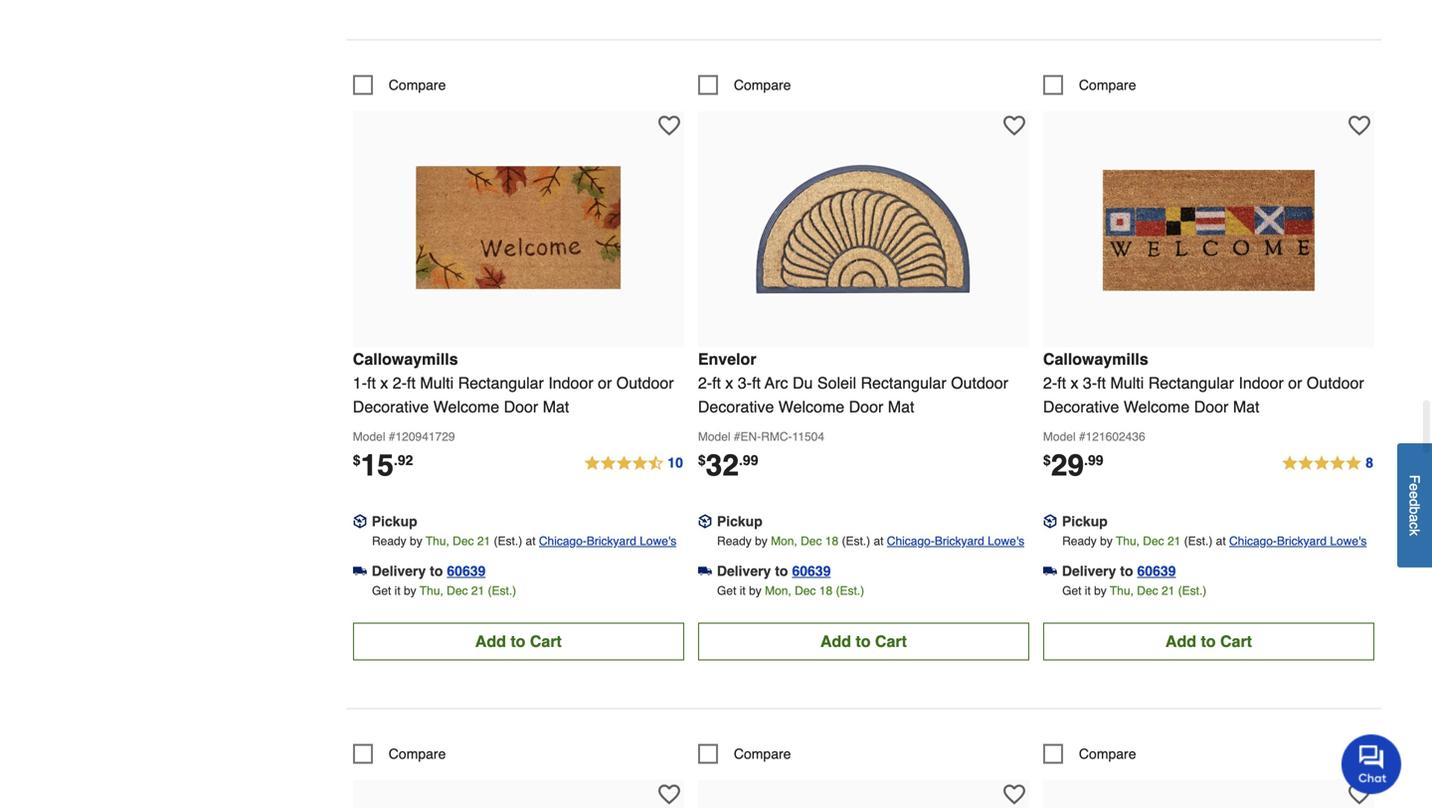 Task type: locate. For each thing, give the bounding box(es) containing it.
pickup image down 29
[[1043, 515, 1057, 529]]

1 indoor from the left
[[548, 374, 593, 392]]

door inside envelor 2-ft x 3-ft arc du soleil rectangular outdoor decorative welcome door mat
[[849, 398, 884, 416]]

1 horizontal spatial .99
[[1084, 452, 1104, 468]]

callowaymills inside callowaymills 2-ft x 3-ft multi rectangular indoor or outdoor decorative welcome door mat
[[1043, 350, 1149, 368]]

envelor 2-ft x 3-ft arc du soleil rectangular outdoor decorative welcome door mat image
[[754, 121, 973, 340]]

1-
[[353, 374, 367, 392]]

decorative up 'model # 120941729'
[[353, 398, 429, 416]]

heart outline image
[[1003, 115, 1025, 137], [658, 784, 680, 806], [1003, 784, 1025, 806]]

0 horizontal spatial mat
[[543, 398, 569, 416]]

1 delivery from the left
[[372, 563, 426, 579]]

ready by thu, dec 21 (est.) at chicago-brickyard lowe's for third pickup image from the left
[[1062, 534, 1367, 548]]

d
[[1407, 499, 1423, 507]]

2 horizontal spatial add to cart button
[[1043, 623, 1375, 661]]

2 # from the left
[[734, 430, 741, 444]]

callowaymills 2-ft x 3-ft multi rectangular indoor or outdoor decorative welcome door mat image
[[1099, 121, 1318, 340]]

1 lowe's from the left
[[640, 534, 677, 548]]

2 horizontal spatial ready
[[1062, 534, 1097, 548]]

.99 inside $ 32 .99
[[739, 452, 758, 468]]

rectangular inside envelor 2-ft x 3-ft arc du soleil rectangular outdoor decorative welcome door mat
[[861, 374, 947, 392]]

.99 inside the $ 29 .99
[[1084, 452, 1104, 468]]

1 horizontal spatial pickup
[[717, 514, 763, 529]]

decorative up en-
[[698, 398, 774, 416]]

1 horizontal spatial door
[[849, 398, 884, 416]]

1 horizontal spatial pickup image
[[698, 515, 712, 529]]

1 horizontal spatial add to cart
[[820, 632, 907, 651]]

it
[[395, 584, 401, 598], [740, 584, 746, 598], [1085, 584, 1091, 598]]

get it by thu, dec 21 (est.)
[[372, 584, 516, 598], [1062, 584, 1207, 598]]

1 horizontal spatial 60639 button
[[792, 561, 831, 581]]

0 horizontal spatial 2-
[[393, 374, 407, 392]]

mat inside callowaymills 1-ft x 2-ft multi rectangular indoor or outdoor decorative welcome door mat
[[543, 398, 569, 416]]

1 ready from the left
[[372, 534, 406, 548]]

2 ready by thu, dec 21 (est.) at chicago-brickyard lowe's from the left
[[1062, 534, 1367, 548]]

1 cart from the left
[[530, 632, 562, 651]]

rectangular for 2-
[[1148, 374, 1234, 392]]

model up 29
[[1043, 430, 1076, 444]]

1 horizontal spatial 3-
[[1083, 374, 1097, 392]]

1 60639 from the left
[[447, 563, 486, 579]]

32
[[706, 448, 739, 483]]

welcome down du
[[779, 398, 845, 416]]

callowaymills for 3-
[[1043, 350, 1149, 368]]

3 at from the left
[[1216, 534, 1226, 548]]

1 horizontal spatial ready by thu, dec 21 (est.) at chicago-brickyard lowe's
[[1062, 534, 1367, 548]]

60639 button
[[447, 561, 486, 581], [792, 561, 831, 581], [1137, 561, 1176, 581]]

welcome up the 120941729
[[433, 398, 499, 416]]

1 horizontal spatial add to cart button
[[698, 623, 1029, 661]]

.99 for 32
[[739, 452, 758, 468]]

callowaymills up model # 121602436
[[1043, 350, 1149, 368]]

0 horizontal spatial add to cart
[[475, 632, 562, 651]]

2 x from the left
[[725, 374, 733, 392]]

2 .99 from the left
[[1084, 452, 1104, 468]]

or inside callowaymills 2-ft x 3-ft multi rectangular indoor or outdoor decorative welcome door mat
[[1288, 374, 1302, 392]]

0 horizontal spatial ready by thu, dec 21 (est.) at chicago-brickyard lowe's
[[372, 534, 677, 548]]

2 get it by thu, dec 21 (est.) from the left
[[1062, 584, 1207, 598]]

at for first pickup image from the left chicago-brickyard lowe's button
[[526, 534, 536, 548]]

2 rectangular from the left
[[861, 374, 947, 392]]

outdoor inside callowaymills 1-ft x 2-ft multi rectangular indoor or outdoor decorative welcome door mat
[[616, 374, 674, 392]]

1002745572 element
[[353, 75, 446, 95]]

cart
[[530, 632, 562, 651], [875, 632, 907, 651], [1220, 632, 1252, 651]]

2 3- from the left
[[1083, 374, 1097, 392]]

add for 3rd add to cart button from the right
[[475, 632, 506, 651]]

2 60639 button from the left
[[792, 561, 831, 581]]

3 60639 button from the left
[[1137, 561, 1176, 581]]

2- inside callowaymills 2-ft x 3-ft multi rectangular indoor or outdoor decorative welcome door mat
[[1043, 374, 1057, 392]]

0 horizontal spatial delivery to 60639
[[372, 563, 486, 579]]

truck filled image
[[698, 564, 712, 578]]

brickyard
[[587, 534, 636, 548], [935, 534, 985, 548], [1277, 534, 1327, 548]]

1 $ from the left
[[353, 452, 361, 468]]

1 pickup from the left
[[372, 514, 417, 529]]

1 get from the left
[[372, 584, 391, 598]]

delivery to 60639
[[372, 563, 486, 579], [717, 563, 831, 579], [1062, 563, 1176, 579]]

compare inside 1002745852 element
[[389, 746, 446, 762]]

2 delivery from the left
[[717, 563, 771, 579]]

2- right 1-
[[393, 374, 407, 392]]

1 horizontal spatial delivery
[[717, 563, 771, 579]]

3 60639 from the left
[[1137, 563, 1176, 579]]

0 horizontal spatial truck filled image
[[353, 564, 367, 578]]

decorative inside envelor 2-ft x 3-ft arc du soleil rectangular outdoor decorative welcome door mat
[[698, 398, 774, 416]]

outdoor for 1-ft x 2-ft multi rectangular indoor or outdoor decorative welcome door mat
[[616, 374, 674, 392]]

2 horizontal spatial rectangular
[[1148, 374, 1234, 392]]

compare inside 1002745572 element
[[389, 77, 446, 93]]

2 get from the left
[[717, 584, 736, 598]]

envelor
[[698, 350, 756, 368]]

0 horizontal spatial brickyard
[[587, 534, 636, 548]]

1 horizontal spatial chicago-
[[887, 534, 935, 548]]

0 horizontal spatial get
[[372, 584, 391, 598]]

decorative inside callowaymills 1-ft x 2-ft multi rectangular indoor or outdoor decorative welcome door mat
[[353, 398, 429, 416]]

1 pickup image from the left
[[353, 515, 367, 529]]

x
[[380, 374, 388, 392], [725, 374, 733, 392], [1071, 374, 1079, 392]]

1 add from the left
[[475, 632, 506, 651]]

2 60639 from the left
[[792, 563, 831, 579]]

2 pickup image from the left
[[698, 515, 712, 529]]

1002098654 element
[[698, 75, 791, 95]]

2- for 2-ft x 3-ft multi rectangular indoor or outdoor decorative welcome door mat
[[1043, 374, 1057, 392]]

3 mat from the left
[[1233, 398, 1260, 416]]

3 delivery to 60639 from the left
[[1062, 563, 1176, 579]]

1 horizontal spatial indoor
[[1239, 374, 1284, 392]]

add to cart for 2nd add to cart button
[[820, 632, 907, 651]]

2 horizontal spatial decorative
[[1043, 398, 1119, 416]]

chicago- for second pickup image from the right's chicago-brickyard lowe's button
[[887, 534, 935, 548]]

2 pickup from the left
[[717, 514, 763, 529]]

add for 3rd add to cart button from left
[[1166, 632, 1197, 651]]

door inside callowaymills 1-ft x 2-ft multi rectangular indoor or outdoor decorative welcome door mat
[[504, 398, 538, 416]]

2 horizontal spatial at
[[1216, 534, 1226, 548]]

2 indoor from the left
[[1239, 374, 1284, 392]]

0 horizontal spatial model
[[353, 430, 385, 444]]

3 chicago-brickyard lowe's button from the left
[[1229, 531, 1367, 551]]

$ 29 .99
[[1043, 448, 1104, 483]]

model for 1-ft x 2-ft multi rectangular indoor or outdoor decorative welcome door mat
[[353, 430, 385, 444]]

1 3- from the left
[[738, 374, 752, 392]]

2 add to cart from the left
[[820, 632, 907, 651]]

indoor inside callowaymills 2-ft x 3-ft multi rectangular indoor or outdoor decorative welcome door mat
[[1239, 374, 1284, 392]]

ready by thu, dec 21 (est.) at chicago-brickyard lowe's
[[372, 534, 677, 548], [1062, 534, 1367, 548]]

rectangular for 1-
[[458, 374, 544, 392]]

0 horizontal spatial at
[[526, 534, 536, 548]]

1 vertical spatial 18
[[819, 584, 833, 598]]

brickyard for second pickup image from the right's chicago-brickyard lowe's button
[[935, 534, 985, 548]]

chat invite button image
[[1342, 734, 1402, 795]]

compare inside 1002746092 element
[[1079, 77, 1136, 93]]

1 horizontal spatial it
[[740, 584, 746, 598]]

pickup image up truck filled icon
[[698, 515, 712, 529]]

0 horizontal spatial get it by thu, dec 21 (est.)
[[372, 584, 516, 598]]

1 horizontal spatial add
[[820, 632, 851, 651]]

10 button
[[583, 452, 684, 476]]

2 multi from the left
[[1110, 374, 1144, 392]]

1 horizontal spatial lowe's
[[988, 534, 1025, 548]]

1002716688 element
[[698, 744, 791, 764]]

2 horizontal spatial $
[[1043, 452, 1051, 468]]

2 mat from the left
[[888, 398, 914, 416]]

$ for 29
[[1043, 452, 1051, 468]]

1 door from the left
[[504, 398, 538, 416]]

2 horizontal spatial mat
[[1233, 398, 1260, 416]]

0 horizontal spatial rectangular
[[458, 374, 544, 392]]

1 outdoor from the left
[[616, 374, 674, 392]]

3 ready from the left
[[1062, 534, 1097, 548]]

1 add to cart from the left
[[475, 632, 562, 651]]

welcome up 121602436
[[1124, 398, 1190, 416]]

2 horizontal spatial it
[[1085, 584, 1091, 598]]

delivery for truck filled image corresponding to first pickup image from the left
[[372, 563, 426, 579]]

2 at from the left
[[874, 534, 884, 548]]

callowaymills up 1-
[[353, 350, 458, 368]]

# up the $ 29 .99
[[1079, 430, 1086, 444]]

to
[[430, 563, 443, 579], [775, 563, 788, 579], [1120, 563, 1133, 579], [511, 632, 526, 651], [856, 632, 871, 651], [1201, 632, 1216, 651]]

1 horizontal spatial get it by thu, dec 21 (est.)
[[1062, 584, 1207, 598]]

f
[[1407, 475, 1423, 484]]

multi for 3-
[[1110, 374, 1144, 392]]

3 $ from the left
[[1043, 452, 1051, 468]]

1 chicago- from the left
[[539, 534, 587, 548]]

get it by mon, dec 18 (est.)
[[717, 584, 864, 598]]

3 outdoor from the left
[[1307, 374, 1364, 392]]

3-
[[738, 374, 752, 392], [1083, 374, 1097, 392]]

or inside callowaymills 1-ft x 2-ft multi rectangular indoor or outdoor decorative welcome door mat
[[598, 374, 612, 392]]

model for 2-ft x 3-ft arc du soleil rectangular outdoor decorative welcome door mat
[[698, 430, 731, 444]]

mat inside callowaymills 2-ft x 3-ft multi rectangular indoor or outdoor decorative welcome door mat
[[1233, 398, 1260, 416]]

2 horizontal spatial 60639
[[1137, 563, 1176, 579]]

2 horizontal spatial welcome
[[1124, 398, 1190, 416]]

21
[[477, 534, 491, 548], [1168, 534, 1181, 548], [471, 584, 485, 598], [1162, 584, 1175, 598]]

1 horizontal spatial outdoor
[[951, 374, 1009, 392]]

3 chicago- from the left
[[1229, 534, 1277, 548]]

b
[[1407, 507, 1423, 515]]

at for second pickup image from the right's chicago-brickyard lowe's button
[[874, 534, 884, 548]]

or up 10 button
[[598, 374, 612, 392]]

ready down actual price $15.92 element
[[372, 534, 406, 548]]

0 horizontal spatial x
[[380, 374, 388, 392]]

mon,
[[771, 534, 797, 548], [765, 584, 791, 598]]

1 horizontal spatial welcome
[[779, 398, 845, 416]]

model
[[353, 430, 385, 444], [698, 430, 731, 444], [1043, 430, 1076, 444]]

x for 1-ft x 2-ft multi rectangular indoor or outdoor decorative welcome door mat
[[380, 374, 388, 392]]

0 horizontal spatial lowe's
[[640, 534, 677, 548]]

0 horizontal spatial #
[[389, 430, 395, 444]]

2 ready from the left
[[717, 534, 752, 548]]

$ for 32
[[698, 452, 706, 468]]

du
[[793, 374, 813, 392]]

3 # from the left
[[1079, 430, 1086, 444]]

1 horizontal spatial decorative
[[698, 398, 774, 416]]

18 up get it by mon, dec 18 (est.)
[[825, 534, 839, 548]]

rectangular inside callowaymills 2-ft x 3-ft multi rectangular indoor or outdoor decorative welcome door mat
[[1148, 374, 1234, 392]]

2 horizontal spatial pickup image
[[1043, 515, 1057, 529]]

3 welcome from the left
[[1124, 398, 1190, 416]]

1 get it by thu, dec 21 (est.) from the left
[[372, 584, 516, 598]]

multi up 121602436
[[1110, 374, 1144, 392]]

2 model from the left
[[698, 430, 731, 444]]

outdoor
[[616, 374, 674, 392], [951, 374, 1009, 392], [1307, 374, 1364, 392]]

1 callowaymills from the left
[[353, 350, 458, 368]]

indoor for 2-ft x 3-ft multi rectangular indoor or outdoor decorative welcome door mat
[[1239, 374, 1284, 392]]

actual price $32.99 element
[[698, 448, 758, 483]]

compare
[[389, 77, 446, 93], [734, 77, 791, 93], [1079, 77, 1136, 93], [389, 746, 446, 762], [734, 746, 791, 762], [1079, 746, 1136, 762]]

1 delivery to 60639 from the left
[[372, 563, 486, 579]]

decorative up model # 121602436
[[1043, 398, 1119, 416]]

2 lowe's from the left
[[988, 534, 1025, 548]]

1 horizontal spatial or
[[1288, 374, 1302, 392]]

multi inside callowaymills 1-ft x 2-ft multi rectangular indoor or outdoor decorative welcome door mat
[[420, 374, 454, 392]]

multi inside callowaymills 2-ft x 3-ft multi rectangular indoor or outdoor decorative welcome door mat
[[1110, 374, 1144, 392]]

x up model # 121602436
[[1071, 374, 1079, 392]]

2 horizontal spatial delivery
[[1062, 563, 1116, 579]]

2 truck filled image from the left
[[1043, 564, 1057, 578]]

2- up model # 121602436
[[1043, 374, 1057, 392]]

0 horizontal spatial welcome
[[433, 398, 499, 416]]

.99 down model # 121602436
[[1084, 452, 1104, 468]]

1 2- from the left
[[393, 374, 407, 392]]

1 60639 button from the left
[[447, 561, 486, 581]]

rectangular
[[458, 374, 544, 392], [861, 374, 947, 392], [1148, 374, 1234, 392]]

1 welcome from the left
[[433, 398, 499, 416]]

or
[[598, 374, 612, 392], [1288, 374, 1302, 392]]

1 horizontal spatial at
[[874, 534, 884, 548]]

# for callowaymills 1-ft x 2-ft multi rectangular indoor or outdoor decorative welcome door mat
[[389, 430, 395, 444]]

en-
[[741, 430, 761, 444]]

1 horizontal spatial brickyard
[[935, 534, 985, 548]]

$ inside the $ 29 .99
[[1043, 452, 1051, 468]]

# up actual price $32.99 element
[[734, 430, 741, 444]]

cart for 3rd add to cart button from the right
[[530, 632, 562, 651]]

2 horizontal spatial get
[[1062, 584, 1082, 598]]

.92
[[394, 452, 413, 468]]

1 ready by thu, dec 21 (est.) at chicago-brickyard lowe's from the left
[[372, 534, 677, 548]]

2 cart from the left
[[875, 632, 907, 651]]

outdoor for 2-ft x 3-ft arc du soleil rectangular outdoor decorative welcome door mat
[[951, 374, 1009, 392]]

3- for multi
[[1083, 374, 1097, 392]]

1 horizontal spatial 60639
[[792, 563, 831, 579]]

2 delivery to 60639 from the left
[[717, 563, 831, 579]]

welcome inside envelor 2-ft x 3-ft arc du soleil rectangular outdoor decorative welcome door mat
[[779, 398, 845, 416]]

0 horizontal spatial .99
[[739, 452, 758, 468]]

18 down ready by mon, dec 18 (est.) at chicago-brickyard lowe's
[[819, 584, 833, 598]]

3 x from the left
[[1071, 374, 1079, 392]]

29
[[1051, 448, 1084, 483]]

ready for first pickup image from the left
[[372, 534, 406, 548]]

model up 15 on the left
[[353, 430, 385, 444]]

get it by thu, dec 21 (est.) for chicago-brickyard lowe's button related to third pickup image from the left's 60639 button
[[1062, 584, 1207, 598]]

door inside callowaymills 2-ft x 3-ft multi rectangular indoor or outdoor decorative welcome door mat
[[1194, 398, 1229, 416]]

decorative for callowaymills 2-ft x 3-ft multi rectangular indoor or outdoor decorative welcome door mat
[[1043, 398, 1119, 416]]

0 horizontal spatial it
[[395, 584, 401, 598]]

x down envelor
[[725, 374, 733, 392]]

3- up model # 121602436
[[1083, 374, 1097, 392]]

15
[[361, 448, 394, 483]]

x inside callowaymills 1-ft x 2-ft multi rectangular indoor or outdoor decorative welcome door mat
[[380, 374, 388, 392]]

chicago-
[[539, 534, 587, 548], [887, 534, 935, 548], [1229, 534, 1277, 548]]

2 or from the left
[[1288, 374, 1302, 392]]

$ inside $ 32 .99
[[698, 452, 706, 468]]

(est.)
[[494, 534, 522, 548], [842, 534, 870, 548], [1184, 534, 1213, 548], [488, 584, 516, 598], [836, 584, 864, 598], [1178, 584, 1207, 598]]

2-
[[393, 374, 407, 392], [698, 374, 712, 392], [1043, 374, 1057, 392]]

add to cart button
[[353, 623, 684, 661], [698, 623, 1029, 661], [1043, 623, 1375, 661]]

chicago-brickyard lowe's button for third pickup image from the left
[[1229, 531, 1367, 551]]

3 pickup from the left
[[1062, 514, 1108, 529]]

pickup
[[372, 514, 417, 529], [717, 514, 763, 529], [1062, 514, 1108, 529]]

pickup down actual price $29.99 "element"
[[1062, 514, 1108, 529]]

at
[[526, 534, 536, 548], [874, 534, 884, 548], [1216, 534, 1226, 548]]

3 rectangular from the left
[[1148, 374, 1234, 392]]

compare inside the 1002716688 element
[[734, 746, 791, 762]]

envelor 2-ft x 3-ft arc du soleil rectangular outdoor decorative welcome door mat
[[698, 350, 1009, 416]]

0 horizontal spatial cart
[[530, 632, 562, 651]]

or for 1-ft x 2-ft multi rectangular indoor or outdoor decorative welcome door mat
[[598, 374, 612, 392]]

mat for 1-ft x 2-ft multi rectangular indoor or outdoor decorative welcome door mat
[[543, 398, 569, 416]]

compare for 1003260964 element on the right of page
[[1079, 746, 1136, 762]]

2 door from the left
[[849, 398, 884, 416]]

60639
[[447, 563, 486, 579], [792, 563, 831, 579], [1137, 563, 1176, 579]]

2 chicago-brickyard lowe's button from the left
[[887, 531, 1025, 551]]

1 # from the left
[[389, 430, 395, 444]]

5 stars image
[[1281, 452, 1375, 476]]

model # en-rmc-11504
[[698, 430, 825, 444]]

truck filled image for first pickup image from the left
[[353, 564, 367, 578]]

compare for 1002745852 element
[[389, 746, 446, 762]]

by
[[410, 534, 422, 548], [755, 534, 768, 548], [1100, 534, 1113, 548], [404, 584, 416, 598], [749, 584, 762, 598], [1094, 584, 1107, 598]]

soleil
[[817, 374, 856, 392]]

get
[[372, 584, 391, 598], [717, 584, 736, 598], [1062, 584, 1082, 598]]

x right 1-
[[380, 374, 388, 392]]

e up d
[[1407, 484, 1423, 491]]

2 horizontal spatial 2-
[[1043, 374, 1057, 392]]

3 ft from the left
[[712, 374, 721, 392]]

truck filled image
[[353, 564, 367, 578], [1043, 564, 1057, 578]]

1 horizontal spatial model
[[698, 430, 731, 444]]

18
[[825, 534, 839, 548], [819, 584, 833, 598]]

delivery
[[372, 563, 426, 579], [717, 563, 771, 579], [1062, 563, 1116, 579]]

# for callowaymills 2-ft x 3-ft multi rectangular indoor or outdoor decorative welcome door mat
[[1079, 430, 1086, 444]]

$ inside $ 15 .92
[[353, 452, 361, 468]]

2 welcome from the left
[[779, 398, 845, 416]]

3- down envelor
[[738, 374, 752, 392]]

callowaymills inside callowaymills 1-ft x 2-ft multi rectangular indoor or outdoor decorative welcome door mat
[[353, 350, 458, 368]]

2 horizontal spatial brickyard
[[1277, 534, 1327, 548]]

1 decorative from the left
[[353, 398, 429, 416]]

0 horizontal spatial ready
[[372, 534, 406, 548]]

3 decorative from the left
[[1043, 398, 1119, 416]]

60639 button for first pickup image from the left chicago-brickyard lowe's button
[[447, 561, 486, 581]]

thu,
[[426, 534, 449, 548], [1116, 534, 1140, 548], [420, 584, 443, 598], [1110, 584, 1134, 598]]

1 horizontal spatial delivery to 60639
[[717, 563, 831, 579]]

1 horizontal spatial callowaymills
[[1043, 350, 1149, 368]]

0 horizontal spatial add to cart button
[[353, 623, 684, 661]]

$ left .92
[[353, 452, 361, 468]]

1 add to cart button from the left
[[353, 623, 684, 661]]

mat
[[543, 398, 569, 416], [888, 398, 914, 416], [1233, 398, 1260, 416]]

4.5 stars image
[[583, 452, 684, 476]]

or up 8 button
[[1288, 374, 1302, 392]]

3 it from the left
[[1085, 584, 1091, 598]]

x inside envelor 2-ft x 3-ft arc du soleil rectangular outdoor decorative welcome door mat
[[725, 374, 733, 392]]

0 horizontal spatial decorative
[[353, 398, 429, 416]]

.99 down en-
[[739, 452, 758, 468]]

add
[[475, 632, 506, 651], [820, 632, 851, 651], [1166, 632, 1197, 651]]

2 it from the left
[[740, 584, 746, 598]]

compare inside 1002098654 element
[[734, 77, 791, 93]]

pickup for first pickup image from the left
[[372, 514, 417, 529]]

1 rectangular from the left
[[458, 374, 544, 392]]

welcome
[[433, 398, 499, 416], [779, 398, 845, 416], [1124, 398, 1190, 416]]

2 horizontal spatial outdoor
[[1307, 374, 1364, 392]]

door for 2-ft x 3-ft arc du soleil rectangular outdoor decorative welcome door mat
[[849, 398, 884, 416]]

e up b
[[1407, 491, 1423, 499]]

callowaymills 1-ft x 2-ft multi rectangular indoor or outdoor decorative welcome door mat image
[[409, 121, 628, 340]]

2 callowaymills from the left
[[1043, 350, 1149, 368]]

ft
[[367, 374, 376, 392], [407, 374, 416, 392], [712, 374, 721, 392], [752, 374, 761, 392], [1057, 374, 1066, 392], [1097, 374, 1106, 392]]

1 horizontal spatial mat
[[888, 398, 914, 416]]

1 horizontal spatial get
[[717, 584, 736, 598]]

3 delivery from the left
[[1062, 563, 1116, 579]]

outdoor for 2-ft x 3-ft multi rectangular indoor or outdoor decorative welcome door mat
[[1307, 374, 1364, 392]]

0 horizontal spatial indoor
[[548, 374, 593, 392]]

0 horizontal spatial 60639 button
[[447, 561, 486, 581]]

multi up the 120941729
[[420, 374, 454, 392]]

ready
[[372, 534, 406, 548], [717, 534, 752, 548], [1062, 534, 1097, 548]]

indoor
[[548, 374, 593, 392], [1239, 374, 1284, 392]]

2 horizontal spatial door
[[1194, 398, 1229, 416]]

$ right 10
[[698, 452, 706, 468]]

1 horizontal spatial multi
[[1110, 374, 1144, 392]]

3 pickup image from the left
[[1043, 515, 1057, 529]]

3 model from the left
[[1043, 430, 1076, 444]]

3 lowe's from the left
[[1330, 534, 1367, 548]]

2 brickyard from the left
[[935, 534, 985, 548]]

ready down the $ 29 .99
[[1062, 534, 1097, 548]]

decorative
[[353, 398, 429, 416], [698, 398, 774, 416], [1043, 398, 1119, 416]]

rectangular inside callowaymills 1-ft x 2-ft multi rectangular indoor or outdoor decorative welcome door mat
[[458, 374, 544, 392]]

8 button
[[1281, 452, 1375, 476]]

2 horizontal spatial cart
[[1220, 632, 1252, 651]]

truck filled image for third pickup image from the left
[[1043, 564, 1057, 578]]

ready by thu, dec 21 (est.) at chicago-brickyard lowe's for first pickup image from the left
[[372, 534, 677, 548]]

model up 32
[[698, 430, 731, 444]]

1 at from the left
[[526, 534, 536, 548]]

2 horizontal spatial chicago-
[[1229, 534, 1277, 548]]

door
[[504, 398, 538, 416], [849, 398, 884, 416], [1194, 398, 1229, 416]]

indoor inside callowaymills 1-ft x 2-ft multi rectangular indoor or outdoor decorative welcome door mat
[[548, 374, 593, 392]]

pickup image down 15 on the left
[[353, 515, 367, 529]]

actual price $15.92 element
[[353, 448, 413, 483]]

welcome inside callowaymills 2-ft x 3-ft multi rectangular indoor or outdoor decorative welcome door mat
[[1124, 398, 1190, 416]]

dec
[[453, 534, 474, 548], [801, 534, 822, 548], [1143, 534, 1164, 548], [447, 584, 468, 598], [795, 584, 816, 598], [1137, 584, 1158, 598]]

pickup down $ 15 .92 in the left of the page
[[372, 514, 417, 529]]

0 horizontal spatial add
[[475, 632, 506, 651]]

0 horizontal spatial door
[[504, 398, 538, 416]]

outdoor inside callowaymills 2-ft x 3-ft multi rectangular indoor or outdoor decorative welcome door mat
[[1307, 374, 1364, 392]]

1 x from the left
[[380, 374, 388, 392]]

callowaymills
[[353, 350, 458, 368], [1043, 350, 1149, 368]]

3- inside callowaymills 2-ft x 3-ft multi rectangular indoor or outdoor decorative welcome door mat
[[1083, 374, 1097, 392]]

5 ft from the left
[[1057, 374, 1066, 392]]

1 horizontal spatial rectangular
[[861, 374, 947, 392]]

decorative inside callowaymills 2-ft x 3-ft multi rectangular indoor or outdoor decorative welcome door mat
[[1043, 398, 1119, 416]]

c
[[1407, 522, 1423, 529]]

pickup image
[[353, 515, 367, 529], [698, 515, 712, 529], [1043, 515, 1057, 529]]

0 horizontal spatial $
[[353, 452, 361, 468]]

3- inside envelor 2-ft x 3-ft arc du soleil rectangular outdoor decorative welcome door mat
[[738, 374, 752, 392]]

2- down envelor
[[698, 374, 712, 392]]

1 horizontal spatial cart
[[875, 632, 907, 651]]

3- for arc
[[738, 374, 752, 392]]

2- inside envelor 2-ft x 3-ft arc du soleil rectangular outdoor decorative welcome door mat
[[698, 374, 712, 392]]

multi
[[420, 374, 454, 392], [1110, 374, 1144, 392]]

mat inside envelor 2-ft x 3-ft arc du soleil rectangular outdoor decorative welcome door mat
[[888, 398, 914, 416]]

2 add from the left
[[820, 632, 851, 651]]

model for 2-ft x 3-ft multi rectangular indoor or outdoor decorative welcome door mat
[[1043, 430, 1076, 444]]

1 horizontal spatial ready
[[717, 534, 752, 548]]

ready up get it by mon, dec 18 (est.)
[[717, 534, 752, 548]]

welcome inside callowaymills 1-ft x 2-ft multi rectangular indoor or outdoor decorative welcome door mat
[[433, 398, 499, 416]]

3 cart from the left
[[1220, 632, 1252, 651]]

0 horizontal spatial 3-
[[738, 374, 752, 392]]

1 horizontal spatial truck filled image
[[1043, 564, 1057, 578]]

1 horizontal spatial #
[[734, 430, 741, 444]]

x for 2-ft x 3-ft arc du soleil rectangular outdoor decorative welcome door mat
[[725, 374, 733, 392]]

2 horizontal spatial pickup
[[1062, 514, 1108, 529]]

pickup for second pickup image from the right
[[717, 514, 763, 529]]

multi for 2-
[[420, 374, 454, 392]]

2 2- from the left
[[698, 374, 712, 392]]

compare for the 1002716688 element
[[734, 746, 791, 762]]

outdoor inside envelor 2-ft x 3-ft arc du soleil rectangular outdoor decorative welcome door mat
[[951, 374, 1009, 392]]

6 ft from the left
[[1097, 374, 1106, 392]]

1 horizontal spatial chicago-brickyard lowe's button
[[887, 531, 1025, 551]]

2 horizontal spatial #
[[1079, 430, 1086, 444]]

# for envelor 2-ft x 3-ft arc du soleil rectangular outdoor decorative welcome door mat
[[734, 430, 741, 444]]

1 brickyard from the left
[[587, 534, 636, 548]]

$
[[353, 452, 361, 468], [698, 452, 706, 468], [1043, 452, 1051, 468]]

2 outdoor from the left
[[951, 374, 1009, 392]]

compare inside 1003260964 element
[[1079, 746, 1136, 762]]

rmc-
[[761, 430, 792, 444]]

pickup down actual price $32.99 element
[[717, 514, 763, 529]]

0 horizontal spatial chicago-brickyard lowe's button
[[539, 531, 677, 551]]

2 chicago- from the left
[[887, 534, 935, 548]]

2 $ from the left
[[698, 452, 706, 468]]

1 chicago-brickyard lowe's button from the left
[[539, 531, 677, 551]]

e
[[1407, 484, 1423, 491], [1407, 491, 1423, 499]]

3 brickyard from the left
[[1277, 534, 1327, 548]]

0 horizontal spatial outdoor
[[616, 374, 674, 392]]

x inside callowaymills 2-ft x 3-ft multi rectangular indoor or outdoor decorative welcome door mat
[[1071, 374, 1079, 392]]

2 horizontal spatial add
[[1166, 632, 1197, 651]]

0 horizontal spatial chicago-
[[539, 534, 587, 548]]

0 horizontal spatial pickup image
[[353, 515, 367, 529]]

2 horizontal spatial lowe's
[[1330, 534, 1367, 548]]

1 or from the left
[[598, 374, 612, 392]]

add to cart
[[475, 632, 562, 651], [820, 632, 907, 651], [1166, 632, 1252, 651]]

120941729
[[395, 430, 455, 444]]

2 horizontal spatial add to cart
[[1166, 632, 1252, 651]]

2 horizontal spatial model
[[1043, 430, 1076, 444]]

#
[[389, 430, 395, 444], [734, 430, 741, 444], [1079, 430, 1086, 444]]

1 horizontal spatial $
[[698, 452, 706, 468]]

get it by thu, dec 21 (est.) for first pickup image from the left chicago-brickyard lowe's button 60639 button
[[372, 584, 516, 598]]

heart outline image
[[658, 115, 680, 137], [1349, 115, 1370, 137], [1349, 784, 1370, 806]]

lowe's
[[640, 534, 677, 548], [988, 534, 1025, 548], [1330, 534, 1367, 548]]

callowaymills 1-ft x 2-ft multi rectangular indoor or outdoor decorative welcome door mat
[[353, 350, 674, 416]]

60639 for first pickup image from the left
[[447, 563, 486, 579]]

2 horizontal spatial 60639 button
[[1137, 561, 1176, 581]]

1 ft from the left
[[367, 374, 376, 392]]

.99
[[739, 452, 758, 468], [1084, 452, 1104, 468]]

# up .92
[[389, 430, 395, 444]]

60639 button for chicago-brickyard lowe's button related to third pickup image from the left
[[1137, 561, 1176, 581]]

$ 15 .92
[[353, 448, 413, 483]]

2 horizontal spatial chicago-brickyard lowe's button
[[1229, 531, 1367, 551]]

chicago-brickyard lowe's button for second pickup image from the right
[[887, 531, 1025, 551]]

0 horizontal spatial 60639
[[447, 563, 486, 579]]

chicago-brickyard lowe's button
[[539, 531, 677, 551], [887, 531, 1025, 551], [1229, 531, 1367, 551]]

$ down model # 121602436
[[1043, 452, 1051, 468]]



Task type: describe. For each thing, give the bounding box(es) containing it.
2- for 2-ft x 3-ft arc du soleil rectangular outdoor decorative welcome door mat
[[698, 374, 712, 392]]

callowaymills for 2-
[[353, 350, 458, 368]]

f e e d b a c k
[[1407, 475, 1423, 536]]

2 ft from the left
[[407, 374, 416, 392]]

welcome for callowaymills 2-ft x 3-ft multi rectangular indoor or outdoor decorative welcome door mat
[[1124, 398, 1190, 416]]

60639 for second pickup image from the right
[[792, 563, 831, 579]]

delivery for truck filled icon
[[717, 563, 771, 579]]

callowaymills 2-ft x 3-ft multi rectangular indoor or outdoor decorative welcome door mat
[[1043, 350, 1364, 416]]

2 e from the top
[[1407, 491, 1423, 499]]

ready for third pickup image from the left
[[1062, 534, 1097, 548]]

brickyard for first pickup image from the left chicago-brickyard lowe's button
[[587, 534, 636, 548]]

lowe's for chicago-brickyard lowe's button related to third pickup image from the left
[[1330, 534, 1367, 548]]

cart for 2nd add to cart button
[[875, 632, 907, 651]]

decorative for envelor 2-ft x 3-ft arc du soleil rectangular outdoor decorative welcome door mat
[[698, 398, 774, 416]]

60639 for third pickup image from the left
[[1137, 563, 1176, 579]]

at for chicago-brickyard lowe's button related to third pickup image from the left
[[1216, 534, 1226, 548]]

compare for 1002746092 element
[[1079, 77, 1136, 93]]

f e e d b a c k button
[[1397, 443, 1432, 568]]

k
[[1407, 529, 1423, 536]]

1 e from the top
[[1407, 484, 1423, 491]]

3 get from the left
[[1062, 584, 1082, 598]]

ready for second pickup image from the right
[[717, 534, 752, 548]]

1 vertical spatial mon,
[[765, 584, 791, 598]]

4 ft from the left
[[752, 374, 761, 392]]

indoor for 1-ft x 2-ft multi rectangular indoor or outdoor decorative welcome door mat
[[548, 374, 593, 392]]

actual price $29.99 element
[[1043, 448, 1104, 483]]

lowe's for first pickup image from the left chicago-brickyard lowe's button
[[640, 534, 677, 548]]

1 it from the left
[[395, 584, 401, 598]]

chicago- for first pickup image from the left chicago-brickyard lowe's button
[[539, 534, 587, 548]]

121602436
[[1086, 430, 1145, 444]]

3 add to cart button from the left
[[1043, 623, 1375, 661]]

11504
[[792, 430, 825, 444]]

door for 2-ft x 3-ft multi rectangular indoor or outdoor decorative welcome door mat
[[1194, 398, 1229, 416]]

8
[[1366, 455, 1374, 471]]

chicago- for chicago-brickyard lowe's button related to third pickup image from the left
[[1229, 534, 1277, 548]]

a
[[1407, 515, 1423, 522]]

ready by mon, dec 18 (est.) at chicago-brickyard lowe's
[[717, 534, 1025, 548]]

arc
[[765, 374, 788, 392]]

add to cart for 3rd add to cart button from left
[[1166, 632, 1252, 651]]

mat for 2-ft x 3-ft arc du soleil rectangular outdoor decorative welcome door mat
[[888, 398, 914, 416]]

0 vertical spatial 18
[[825, 534, 839, 548]]

lowe's for second pickup image from the right's chicago-brickyard lowe's button
[[988, 534, 1025, 548]]

chicago-brickyard lowe's button for first pickup image from the left
[[539, 531, 677, 551]]

1002746092 element
[[1043, 75, 1136, 95]]

model # 120941729
[[353, 430, 455, 444]]

or for 2-ft x 3-ft multi rectangular indoor or outdoor decorative welcome door mat
[[1288, 374, 1302, 392]]

2 add to cart button from the left
[[698, 623, 1029, 661]]

add to cart for 3rd add to cart button from the right
[[475, 632, 562, 651]]

welcome for callowaymills 1-ft x 2-ft multi rectangular indoor or outdoor decorative welcome door mat
[[433, 398, 499, 416]]

cart for 3rd add to cart button from left
[[1220, 632, 1252, 651]]

$ for 15
[[353, 452, 361, 468]]

model # 121602436
[[1043, 430, 1145, 444]]

compare for 1002745572 element
[[389, 77, 446, 93]]

2- inside callowaymills 1-ft x 2-ft multi rectangular indoor or outdoor decorative welcome door mat
[[393, 374, 407, 392]]

pickup for third pickup image from the left
[[1062, 514, 1108, 529]]

add for 2nd add to cart button
[[820, 632, 851, 651]]

.99 for 29
[[1084, 452, 1104, 468]]

x for 2-ft x 3-ft multi rectangular indoor or outdoor decorative welcome door mat
[[1071, 374, 1079, 392]]

10
[[668, 455, 683, 471]]

$ 32 .99
[[698, 448, 758, 483]]

brickyard for chicago-brickyard lowe's button related to third pickup image from the left
[[1277, 534, 1327, 548]]

0 vertical spatial mon,
[[771, 534, 797, 548]]

delivery for third pickup image from the left's truck filled image
[[1062, 563, 1116, 579]]

compare for 1002098654 element
[[734, 77, 791, 93]]

decorative for callowaymills 1-ft x 2-ft multi rectangular indoor or outdoor decorative welcome door mat
[[353, 398, 429, 416]]

1003260964 element
[[1043, 744, 1136, 764]]

1002745852 element
[[353, 744, 446, 764]]

welcome for envelor 2-ft x 3-ft arc du soleil rectangular outdoor decorative welcome door mat
[[779, 398, 845, 416]]

mat for 2-ft x 3-ft multi rectangular indoor or outdoor decorative welcome door mat
[[1233, 398, 1260, 416]]

60639 button for second pickup image from the right's chicago-brickyard lowe's button
[[792, 561, 831, 581]]

door for 1-ft x 2-ft multi rectangular indoor or outdoor decorative welcome door mat
[[504, 398, 538, 416]]



Task type: vqa. For each thing, say whether or not it's contained in the screenshot.
pot associated with crock pot cooking pot
no



